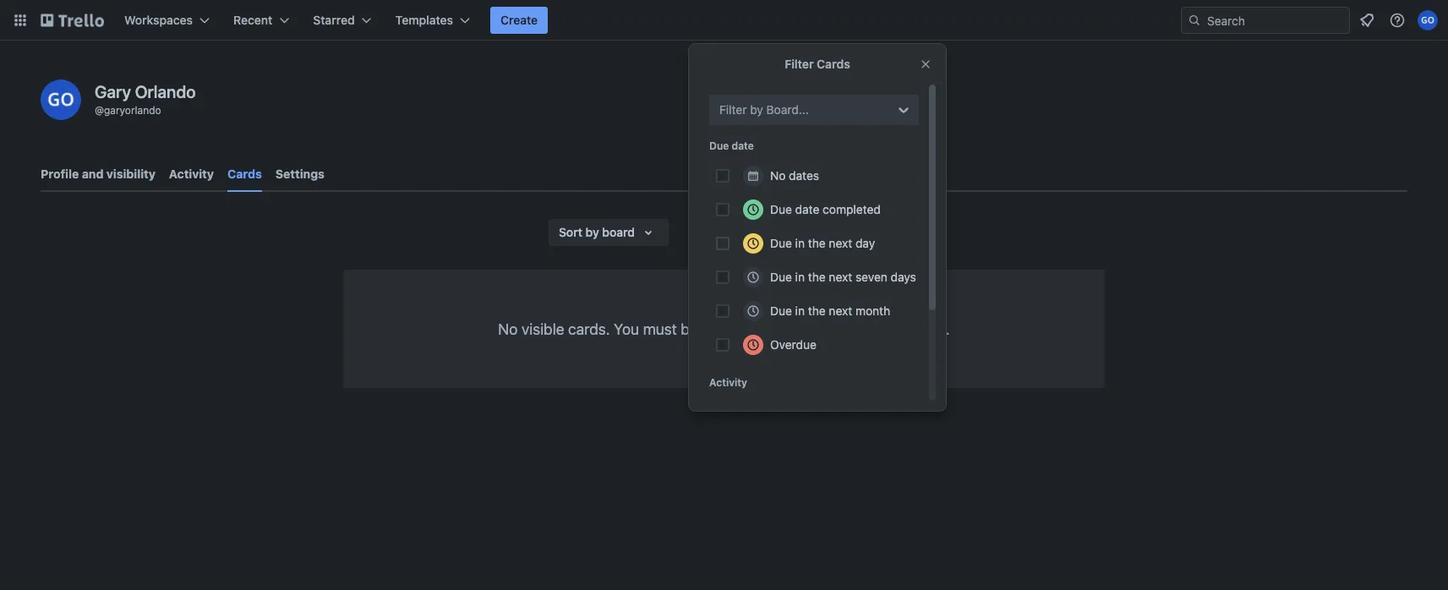 Task type: describe. For each thing, give the bounding box(es) containing it.
1 vertical spatial cards
[[227, 167, 262, 181]]

cards inside filter cards button
[[751, 225, 784, 239]]

by for sort
[[586, 225, 599, 239]]

close popover image
[[919, 57, 932, 71]]

completed
[[823, 202, 881, 216]]

gary orlando (garyorlando) image
[[41, 79, 81, 120]]

0 vertical spatial activity
[[169, 167, 214, 181]]

next for day
[[829, 236, 852, 250]]

gary orlando (garyorlando) image
[[1418, 10, 1438, 30]]

dates
[[789, 169, 819, 183]]

due in the next seven days
[[770, 270, 916, 284]]

Search field
[[1201, 8, 1349, 33]]

sort by board button
[[549, 219, 669, 246]]

days
[[891, 270, 916, 284]]

must
[[643, 320, 677, 338]]

in for due in the next seven days
[[795, 270, 805, 284]]

filter cards inside button
[[719, 225, 784, 239]]

starred
[[313, 13, 355, 27]]

no for no dates
[[770, 169, 786, 183]]

in for due in the next month
[[795, 304, 805, 318]]

you
[[614, 320, 639, 338]]

create button
[[490, 7, 548, 34]]

by for filter
[[750, 103, 763, 117]]

in for due in the next day
[[795, 236, 805, 250]]

month
[[855, 304, 890, 318]]

open information menu image
[[1389, 12, 1406, 29]]

profile and visibility
[[41, 167, 155, 181]]

profile and visibility link
[[41, 159, 155, 189]]

the for day
[[808, 236, 826, 250]]

a
[[766, 320, 774, 338]]

gary orlando @ garyorlando
[[95, 81, 196, 116]]

sort by board
[[559, 225, 635, 239]]

due for due in the next seven days
[[770, 270, 792, 284]]

@
[[95, 104, 104, 116]]

date for due date completed
[[795, 202, 819, 216]]

be
[[681, 320, 698, 338]]

no visible cards. you must be added to a card for it to appear here.
[[498, 320, 950, 338]]

1 horizontal spatial filter cards
[[785, 57, 850, 71]]

due for due date
[[709, 139, 729, 151]]

due for due in the next day
[[770, 236, 792, 250]]

recent button
[[223, 7, 299, 34]]

here.
[[916, 320, 950, 338]]

back to home image
[[41, 7, 104, 34]]

added
[[702, 320, 745, 338]]

clear filters button
[[814, 219, 899, 246]]

the for month
[[808, 304, 826, 318]]

due for due in the next month
[[770, 304, 792, 318]]

search image
[[1188, 14, 1201, 27]]

filter inside button
[[719, 225, 748, 239]]

settings
[[275, 167, 325, 181]]

board...
[[766, 103, 809, 117]]



Task type: vqa. For each thing, say whether or not it's contained in the screenshot.
1st in
yes



Task type: locate. For each thing, give the bounding box(es) containing it.
in
[[795, 236, 805, 250], [795, 270, 805, 284], [795, 304, 805, 318]]

clear filters
[[825, 225, 889, 239]]

by left board...
[[750, 103, 763, 117]]

1 vertical spatial by
[[586, 225, 599, 239]]

0 horizontal spatial to
[[749, 320, 762, 338]]

0 vertical spatial in
[[795, 236, 805, 250]]

due for due date completed
[[770, 202, 792, 216]]

in left clear
[[795, 236, 805, 250]]

the for seven
[[808, 270, 826, 284]]

1 next from the top
[[829, 236, 852, 250]]

no for no visible cards. you must be added to a card for it to appear here.
[[498, 320, 518, 338]]

2 horizontal spatial cards
[[817, 57, 850, 71]]

to left a
[[749, 320, 762, 338]]

to right it
[[847, 320, 860, 338]]

for
[[812, 320, 831, 338]]

filter cards
[[785, 57, 850, 71], [719, 225, 784, 239]]

sort
[[559, 225, 582, 239]]

clear
[[825, 225, 854, 239]]

2 the from the top
[[808, 270, 826, 284]]

0 horizontal spatial filter cards
[[719, 225, 784, 239]]

no dates
[[770, 169, 819, 183]]

it
[[835, 320, 843, 338]]

2 vertical spatial cards
[[751, 225, 784, 239]]

1 vertical spatial next
[[829, 270, 852, 284]]

next left day
[[829, 236, 852, 250]]

starred button
[[303, 7, 382, 34]]

1 horizontal spatial cards
[[751, 225, 784, 239]]

1 vertical spatial in
[[795, 270, 805, 284]]

1 to from the left
[[749, 320, 762, 338]]

0 vertical spatial by
[[750, 103, 763, 117]]

1 vertical spatial the
[[808, 270, 826, 284]]

create
[[500, 13, 538, 27]]

the
[[808, 236, 826, 250], [808, 270, 826, 284], [808, 304, 826, 318]]

0 vertical spatial the
[[808, 236, 826, 250]]

workspaces
[[124, 13, 193, 27]]

profile
[[41, 167, 79, 181]]

settings link
[[275, 159, 325, 189]]

1 horizontal spatial date
[[795, 202, 819, 216]]

next up it
[[829, 304, 852, 318]]

by
[[750, 103, 763, 117], [586, 225, 599, 239]]

garyorlando
[[104, 104, 161, 116]]

0 horizontal spatial cards
[[227, 167, 262, 181]]

due date
[[709, 139, 754, 151]]

next for month
[[829, 304, 852, 318]]

date for due date
[[732, 139, 754, 151]]

cards link
[[227, 159, 262, 192]]

0 horizontal spatial activity
[[169, 167, 214, 181]]

visible
[[522, 320, 564, 338]]

and
[[82, 167, 103, 181]]

the down due in the next day
[[808, 270, 826, 284]]

board
[[602, 225, 635, 239]]

the up for
[[808, 304, 826, 318]]

seven
[[855, 270, 887, 284]]

2 vertical spatial next
[[829, 304, 852, 318]]

cards
[[817, 57, 850, 71], [227, 167, 262, 181], [751, 225, 784, 239]]

by inside popup button
[[586, 225, 599, 239]]

0 horizontal spatial by
[[586, 225, 599, 239]]

0 vertical spatial date
[[732, 139, 754, 151]]

2 to from the left
[[847, 320, 860, 338]]

1 vertical spatial date
[[795, 202, 819, 216]]

to
[[749, 320, 762, 338], [847, 320, 860, 338]]

cards.
[[568, 320, 610, 338]]

0 vertical spatial next
[[829, 236, 852, 250]]

no
[[770, 169, 786, 183], [498, 320, 518, 338]]

due
[[709, 139, 729, 151], [770, 202, 792, 216], [770, 236, 792, 250], [770, 270, 792, 284], [770, 304, 792, 318]]

orlando
[[135, 81, 196, 101]]

activity down no visible cards. you must be added to a card for it to appear here.
[[709, 376, 747, 388]]

activity
[[169, 167, 214, 181], [709, 376, 747, 388]]

filter cards up board...
[[785, 57, 850, 71]]

1 in from the top
[[795, 236, 805, 250]]

filter by board...
[[719, 103, 809, 117]]

the down due date completed
[[808, 236, 826, 250]]

0 vertical spatial filter cards
[[785, 57, 850, 71]]

activity left cards link
[[169, 167, 214, 181]]

due in the next month
[[770, 304, 890, 318]]

due in the next day
[[770, 236, 875, 250]]

recent
[[233, 13, 272, 27]]

date
[[732, 139, 754, 151], [795, 202, 819, 216]]

filter cards down no dates
[[719, 225, 784, 239]]

0 vertical spatial filter
[[785, 57, 814, 71]]

by right sort
[[586, 225, 599, 239]]

workspaces button
[[114, 7, 220, 34]]

templates
[[395, 13, 453, 27]]

day
[[855, 236, 875, 250]]

2 in from the top
[[795, 270, 805, 284]]

1 vertical spatial filter
[[719, 103, 747, 117]]

0 horizontal spatial date
[[732, 139, 754, 151]]

2 next from the top
[[829, 270, 852, 284]]

next
[[829, 236, 852, 250], [829, 270, 852, 284], [829, 304, 852, 318]]

in down due in the next day
[[795, 270, 805, 284]]

0 horizontal spatial no
[[498, 320, 518, 338]]

templates button
[[385, 7, 480, 34]]

1 vertical spatial activity
[[709, 376, 747, 388]]

no left dates
[[770, 169, 786, 183]]

2 vertical spatial filter
[[719, 225, 748, 239]]

appear
[[864, 320, 912, 338]]

1 horizontal spatial to
[[847, 320, 860, 338]]

primary element
[[0, 0, 1448, 41]]

0 notifications image
[[1357, 10, 1377, 30]]

gary
[[95, 81, 131, 101]]

no left visible
[[498, 320, 518, 338]]

filter cards button
[[689, 219, 794, 246]]

3 the from the top
[[808, 304, 826, 318]]

2 vertical spatial the
[[808, 304, 826, 318]]

1 the from the top
[[808, 236, 826, 250]]

activity link
[[169, 159, 214, 189]]

1 vertical spatial filter cards
[[719, 225, 784, 239]]

1 vertical spatial no
[[498, 320, 518, 338]]

1 horizontal spatial activity
[[709, 376, 747, 388]]

1 horizontal spatial no
[[770, 169, 786, 183]]

due date completed
[[770, 202, 881, 216]]

filter
[[785, 57, 814, 71], [719, 103, 747, 117], [719, 225, 748, 239]]

1 horizontal spatial by
[[750, 103, 763, 117]]

overdue
[[770, 338, 817, 352]]

next left seven
[[829, 270, 852, 284]]

card
[[778, 320, 808, 338]]

in up card
[[795, 304, 805, 318]]

next for seven
[[829, 270, 852, 284]]

filters
[[857, 225, 889, 239]]

0 vertical spatial cards
[[817, 57, 850, 71]]

date down filter by board...
[[732, 139, 754, 151]]

visibility
[[106, 167, 155, 181]]

0 vertical spatial no
[[770, 169, 786, 183]]

3 in from the top
[[795, 304, 805, 318]]

2 vertical spatial in
[[795, 304, 805, 318]]

3 next from the top
[[829, 304, 852, 318]]

date down dates
[[795, 202, 819, 216]]



